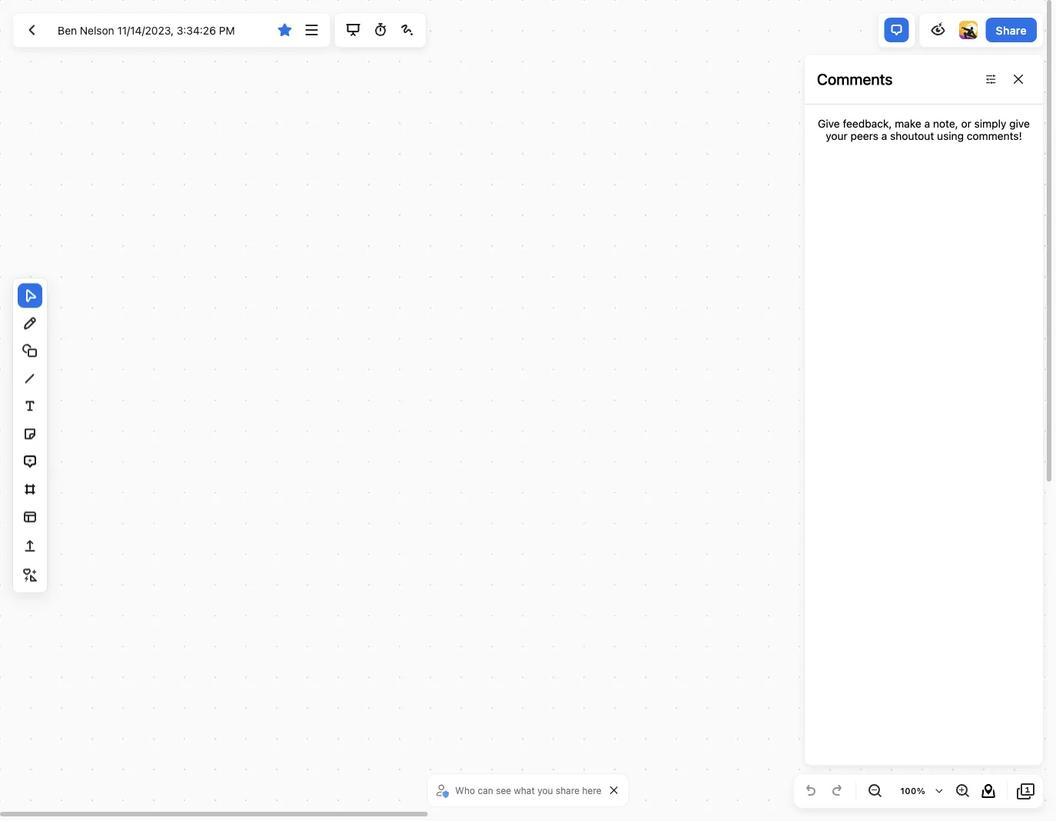 Task type: vqa. For each thing, say whether or not it's contained in the screenshot.
document name text field
yes



Task type: locate. For each thing, give the bounding box(es) containing it.
Document name text field
[[46, 18, 270, 42]]

zoom out image
[[866, 782, 885, 801]]

mini map image
[[980, 782, 998, 801]]

more tools image
[[21, 567, 39, 585]]

comment panel image
[[888, 21, 907, 39]]

feedback,
[[843, 117, 893, 130]]

who
[[456, 785, 475, 796]]

using
[[938, 130, 965, 142]]

can
[[478, 785, 494, 796]]

templates image
[[21, 508, 39, 527]]

your
[[826, 130, 848, 142]]

who can see what you share here
[[456, 785, 602, 796]]

a left note, on the top right of the page
[[925, 117, 931, 130]]

you
[[538, 785, 554, 796]]

or
[[962, 117, 972, 130]]

0 horizontal spatial a
[[882, 130, 888, 142]]

zoom in image
[[954, 782, 972, 801]]

share
[[556, 785, 580, 796]]

dashboard image
[[22, 21, 41, 39]]

shoutout
[[891, 130, 935, 142]]

a right peers on the right
[[882, 130, 888, 142]]

%
[[917, 787, 926, 797]]

a
[[925, 117, 931, 130], [882, 130, 888, 142]]

comments
[[818, 70, 893, 88]]

laser image
[[398, 21, 417, 39]]

make
[[896, 117, 922, 130]]

comments!
[[968, 130, 1023, 142]]

see
[[496, 785, 512, 796]]



Task type: describe. For each thing, give the bounding box(es) containing it.
pages image
[[1018, 782, 1036, 801]]

all eyes on me image
[[930, 21, 948, 39]]

share button
[[987, 18, 1038, 42]]

give
[[1010, 117, 1031, 130]]

100 %
[[901, 787, 926, 797]]

simply
[[975, 117, 1007, 130]]

more options image
[[303, 21, 321, 39]]

what
[[514, 785, 535, 796]]

share
[[997, 24, 1028, 36]]

timer image
[[371, 21, 390, 39]]

100
[[901, 787, 917, 797]]

give feedback, make a note, or simply give your peers a shoutout using comments!
[[819, 117, 1031, 142]]

give
[[819, 117, 841, 130]]

who can see what you share here button
[[434, 779, 606, 802]]

1 horizontal spatial a
[[925, 117, 931, 130]]

unstar this whiteboard image
[[276, 21, 294, 39]]

upload image
[[21, 537, 39, 556]]

peers
[[851, 130, 879, 142]]

here
[[583, 785, 602, 796]]

note,
[[934, 117, 959, 130]]

present image
[[344, 21, 363, 39]]

filter menu for comments image
[[982, 70, 1001, 88]]



